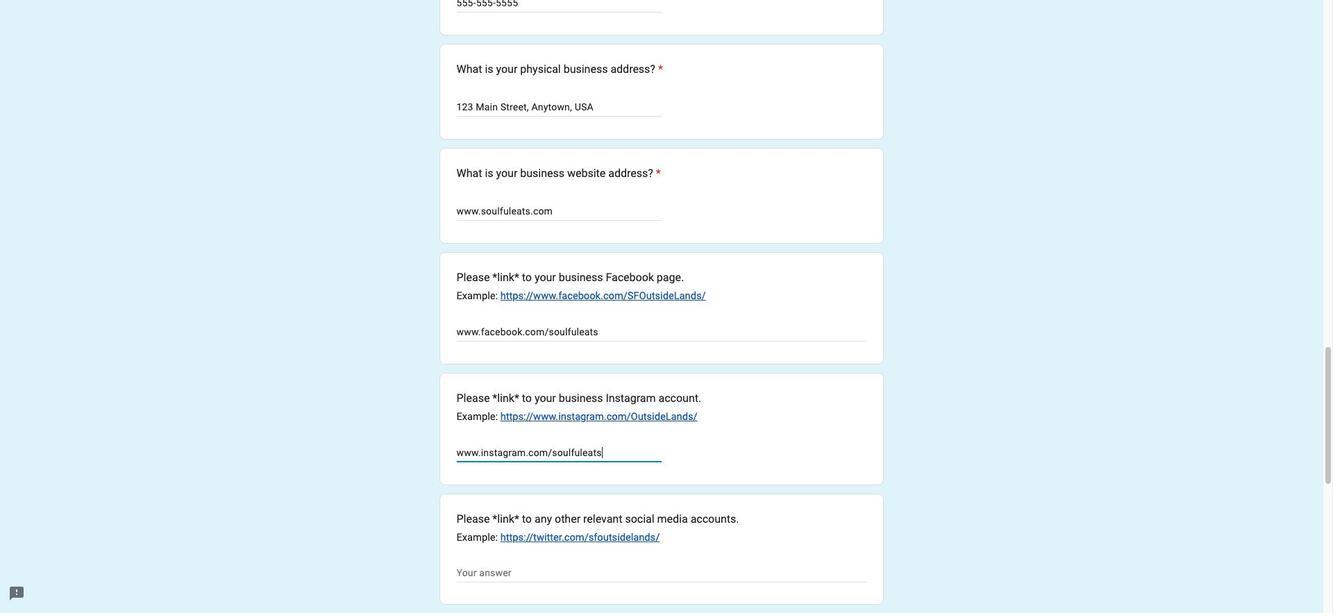 Task type: vqa. For each thing, say whether or not it's contained in the screenshot.
add
no



Task type: locate. For each thing, give the bounding box(es) containing it.
required question element for 2nd heading from the bottom
[[656, 61, 663, 78]]

None text field
[[457, 99, 662, 116], [457, 203, 662, 220], [457, 99, 662, 116], [457, 203, 662, 220]]

0 vertical spatial heading
[[457, 61, 663, 78]]

required question element
[[656, 61, 663, 78], [654, 166, 661, 182]]

0 vertical spatial required question element
[[656, 61, 663, 78]]

None url field
[[457, 324, 867, 341]]

1 vertical spatial required question element
[[654, 166, 661, 182]]

None text field
[[457, 0, 662, 11], [457, 445, 662, 462], [457, 566, 867, 582], [457, 0, 662, 11], [457, 445, 662, 462], [457, 566, 867, 582]]

1 vertical spatial heading
[[457, 166, 661, 182]]

heading
[[457, 61, 663, 78], [457, 166, 661, 182]]



Task type: describe. For each thing, give the bounding box(es) containing it.
report a problem to google image
[[8, 586, 25, 602]]

1 heading from the top
[[457, 61, 663, 78]]

2 heading from the top
[[457, 166, 661, 182]]

required question element for first heading from the bottom
[[654, 166, 661, 182]]



